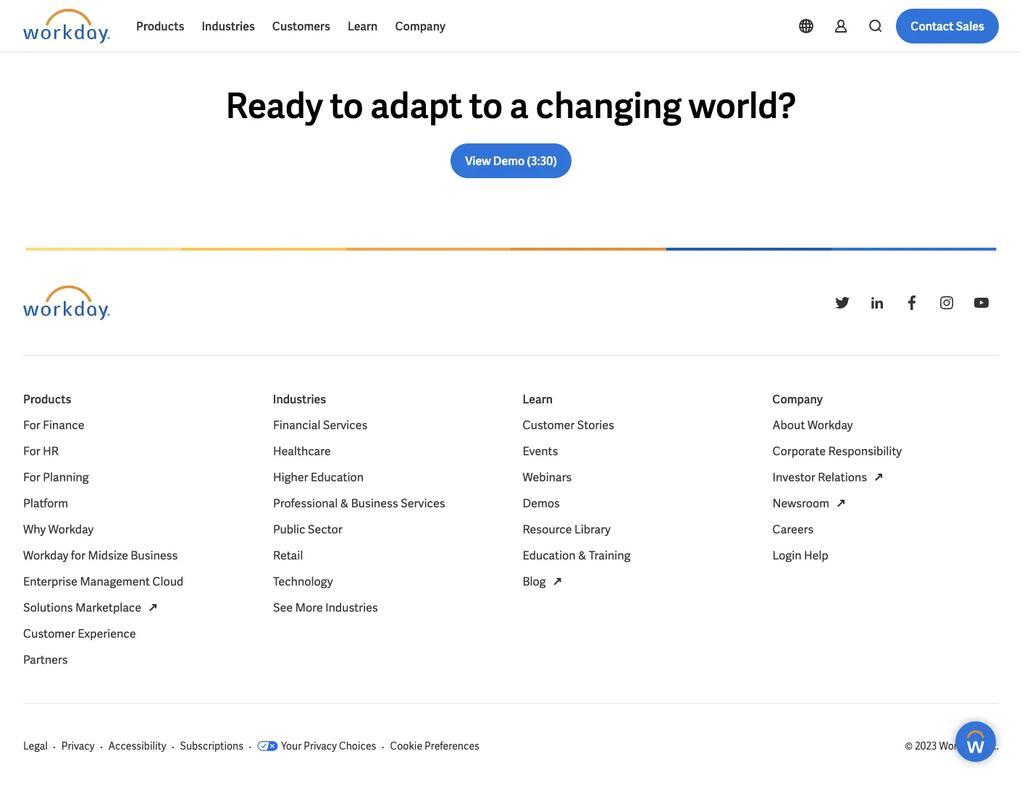 Task type: vqa. For each thing, say whether or not it's contained in the screenshot.
8
no



Task type: locate. For each thing, give the bounding box(es) containing it.
list for company
[[773, 417, 1000, 565]]

list containing about workday
[[773, 417, 1000, 565]]

cloud
[[152, 575, 184, 590]]

1 horizontal spatial customer
[[523, 418, 575, 433]]

industries inside list
[[325, 601, 378, 616]]

customer up events link at right bottom
[[523, 418, 575, 433]]

accessibility link
[[108, 739, 166, 754]]

4 list from the left
[[773, 417, 1000, 565]]

list for products
[[23, 417, 250, 669]]

business left outcome
[[191, 16, 232, 29]]

services inside 'link'
[[323, 418, 368, 433]]

products left industries dropdown button
[[136, 18, 184, 34]]

view demo (3:30) link
[[451, 144, 572, 178]]

0 horizontal spatial business
[[131, 548, 178, 564]]

0 vertical spatial &
[[340, 496, 349, 512]]

1 vertical spatial for
[[23, 444, 40, 459]]

1 list from the left
[[23, 417, 250, 669]]

1 horizontal spatial company
[[773, 392, 823, 407]]

for
[[71, 548, 85, 564]]

more inside list
[[295, 601, 323, 616]]

investor relations
[[773, 470, 867, 485]]

1 vertical spatial more
[[295, 601, 323, 616]]

workday for why workday
[[48, 522, 94, 538]]

learn inside learn dropdown button
[[348, 18, 378, 34]]

1 privacy from the left
[[61, 740, 95, 753]]

0 horizontal spatial opens in a new tab image
[[144, 600, 162, 617]]

subscriptions link
[[180, 739, 244, 754]]

about workday link
[[773, 417, 853, 434]]

1 for from the top
[[23, 418, 40, 433]]

products inside dropdown button
[[136, 18, 184, 34]]

business outcome
[[191, 16, 277, 29]]

webinars link
[[523, 469, 572, 487]]

higher education link
[[273, 469, 364, 487]]

1 vertical spatial workday
[[48, 522, 94, 538]]

products up for finance link
[[23, 392, 71, 407]]

0 vertical spatial opens in a new tab image
[[549, 573, 566, 591]]

1 horizontal spatial services
[[401, 496, 445, 512]]

company up about
[[773, 392, 823, 407]]

& up the sector
[[340, 496, 349, 512]]

cookie preferences
[[390, 740, 480, 753]]

go to the homepage image
[[23, 9, 110, 43], [23, 286, 110, 321]]

2 privacy from the left
[[304, 740, 337, 753]]

0 horizontal spatial learn
[[348, 18, 378, 34]]

1 vertical spatial &
[[578, 548, 587, 564]]

enterprise management cloud link
[[23, 573, 184, 591]]

opens in a new tab image for blog
[[549, 573, 566, 591]]

0 horizontal spatial more
[[295, 601, 323, 616]]

to left adapt
[[330, 83, 364, 128]]

0 vertical spatial products
[[136, 18, 184, 34]]

privacy image
[[257, 742, 278, 752]]

platform
[[23, 496, 68, 512]]

for planning link
[[23, 469, 89, 487]]

opens in a new tab image down cloud at the left of page
[[144, 600, 162, 617]]

0 horizontal spatial customer
[[23, 627, 75, 642]]

0 vertical spatial go to the homepage image
[[23, 9, 110, 43]]

events
[[523, 444, 558, 459]]

1 go to the homepage image from the top
[[23, 9, 110, 43]]

education down resource at the bottom right
[[523, 548, 576, 564]]

1 horizontal spatial opens in a new tab image
[[549, 573, 566, 591]]

0 vertical spatial workday
[[808, 418, 853, 433]]

0 horizontal spatial privacy
[[61, 740, 95, 753]]

training
[[589, 548, 631, 564]]

sales
[[957, 18, 985, 34]]

workday up "corporate responsibility" link
[[808, 418, 853, 433]]

for for for finance
[[23, 418, 40, 433]]

industries up financial
[[273, 392, 326, 407]]

business up cloud at the left of page
[[131, 548, 178, 564]]

about workday
[[773, 418, 853, 433]]

0 vertical spatial industries
[[202, 18, 255, 34]]

customer for customer experience
[[23, 627, 75, 642]]

adapt
[[370, 83, 463, 128]]

opens in a new tab image
[[870, 469, 888, 487], [833, 495, 850, 513]]

industries right products dropdown button
[[202, 18, 255, 34]]

2 for from the top
[[23, 444, 40, 459]]

2 vertical spatial for
[[23, 470, 40, 485]]

& left training
[[578, 548, 587, 564]]

0 horizontal spatial to
[[330, 83, 364, 128]]

for left hr
[[23, 444, 40, 459]]

1 vertical spatial go to the homepage image
[[23, 286, 110, 321]]

0 vertical spatial business
[[191, 16, 232, 29]]

privacy
[[61, 740, 95, 753], [304, 740, 337, 753]]

opens in a new tab image for investor relations
[[870, 469, 888, 487]]

opens in a new tab image right blog
[[549, 573, 566, 591]]

list containing customer stories
[[523, 417, 750, 591]]

0 vertical spatial for
[[23, 418, 40, 433]]

go to twitter image
[[834, 294, 852, 312]]

0 horizontal spatial company
[[395, 18, 446, 34]]

for down for hr link
[[23, 470, 40, 485]]

to left a at the top of page
[[470, 83, 503, 128]]

0 horizontal spatial opens in a new tab image
[[833, 495, 850, 513]]

2 go to the homepage image from the top
[[23, 286, 110, 321]]

for up for hr
[[23, 418, 40, 433]]

go to the homepage image for learn
[[23, 286, 110, 321]]

more
[[330, 16, 354, 29], [295, 601, 323, 616]]

legal
[[23, 740, 48, 753]]

3 list from the left
[[523, 417, 750, 591]]

0 vertical spatial company
[[395, 18, 446, 34]]

go to facebook image
[[904, 294, 921, 312]]

privacy right your
[[304, 740, 337, 753]]

0 horizontal spatial services
[[323, 418, 368, 433]]

ready to adapt to a changing world?
[[226, 83, 797, 128]]

2 vertical spatial industries
[[325, 601, 378, 616]]

privacy link
[[61, 739, 95, 754]]

education up professional & business services "link"
[[311, 470, 364, 485]]

0 vertical spatial opens in a new tab image
[[870, 469, 888, 487]]

1 horizontal spatial products
[[136, 18, 184, 34]]

3 for from the top
[[23, 470, 40, 485]]

demos
[[523, 496, 560, 512]]

professional & business services
[[273, 496, 445, 512]]

healthcare link
[[273, 443, 331, 460]]

privacy right legal link
[[61, 740, 95, 753]]

industries down technology link
[[325, 601, 378, 616]]

1 horizontal spatial privacy
[[304, 740, 337, 753]]

technology
[[273, 575, 333, 590]]

& inside "link"
[[340, 496, 349, 512]]

for
[[23, 418, 40, 433], [23, 444, 40, 459], [23, 470, 40, 485]]

industry button
[[88, 8, 168, 37]]

0 vertical spatial education
[[311, 470, 364, 485]]

midsize
[[88, 548, 128, 564]]

customer for customer stories
[[523, 418, 575, 433]]

education & training link
[[523, 547, 631, 565]]

1 vertical spatial customer
[[23, 627, 75, 642]]

help
[[804, 548, 829, 564]]

0 vertical spatial more
[[330, 16, 354, 29]]

2 vertical spatial business
[[131, 548, 178, 564]]

0 horizontal spatial &
[[340, 496, 349, 512]]

blog link
[[523, 573, 566, 591]]

1 vertical spatial opens in a new tab image
[[144, 600, 162, 617]]

opens in a new tab image
[[549, 573, 566, 591], [144, 600, 162, 617]]

2 list from the left
[[273, 417, 500, 617]]

partners link
[[23, 652, 68, 669]]

&
[[340, 496, 349, 512], [578, 548, 587, 564]]

newsroom link
[[773, 495, 850, 513]]

(3:30)
[[527, 153, 557, 169]]

platform link
[[23, 495, 68, 513]]

0 vertical spatial customer
[[523, 418, 575, 433]]

1 horizontal spatial to
[[470, 83, 503, 128]]

investor relations link
[[773, 469, 888, 487]]

opens in a new tab image down relations
[[833, 495, 850, 513]]

view
[[465, 153, 491, 169]]

0 vertical spatial services
[[323, 418, 368, 433]]

public sector link
[[273, 521, 342, 539]]

opens in a new tab image down responsibility
[[870, 469, 888, 487]]

customer down solutions
[[23, 627, 75, 642]]

newsroom
[[773, 496, 830, 512]]

list containing financial services
[[273, 417, 500, 617]]

corporate responsibility link
[[773, 443, 902, 460]]

list for learn
[[523, 417, 750, 591]]

contact
[[911, 18, 954, 34]]

list
[[23, 417, 250, 669], [273, 417, 500, 617], [523, 417, 750, 591], [773, 417, 1000, 565]]

public
[[273, 522, 305, 538]]

see more industries link
[[273, 600, 378, 617]]

2 horizontal spatial business
[[351, 496, 398, 512]]

0 vertical spatial learn
[[348, 18, 378, 34]]

1 vertical spatial business
[[351, 496, 398, 512]]

login help
[[773, 548, 829, 564]]

subscriptions
[[180, 740, 244, 753]]

list containing for finance
[[23, 417, 250, 669]]

1 horizontal spatial &
[[578, 548, 587, 564]]

education
[[311, 470, 364, 485], [523, 548, 576, 564]]

1 horizontal spatial learn
[[523, 392, 553, 407]]

1 horizontal spatial education
[[523, 548, 576, 564]]

business down higher education
[[351, 496, 398, 512]]

1 horizontal spatial business
[[191, 16, 232, 29]]

1 horizontal spatial more
[[330, 16, 354, 29]]

about
[[773, 418, 805, 433]]

services
[[323, 418, 368, 433], [401, 496, 445, 512]]

company right learn dropdown button
[[395, 18, 446, 34]]

learn up the customer stories link
[[523, 392, 553, 407]]

1 vertical spatial services
[[401, 496, 445, 512]]

workday up enterprise
[[23, 548, 69, 564]]

1 vertical spatial opens in a new tab image
[[833, 495, 850, 513]]

learn left company dropdown button
[[348, 18, 378, 34]]

view demo (3:30)
[[465, 153, 557, 169]]

1 to from the left
[[330, 83, 364, 128]]

0 horizontal spatial products
[[23, 392, 71, 407]]

industries inside dropdown button
[[202, 18, 255, 34]]

2023
[[916, 740, 937, 753]]

inc.
[[983, 740, 1000, 753]]

cookie preferences link
[[390, 739, 480, 754]]

1 horizontal spatial opens in a new tab image
[[870, 469, 888, 487]]

workday up for on the bottom of the page
[[48, 522, 94, 538]]

workday
[[808, 418, 853, 433], [48, 522, 94, 538], [23, 548, 69, 564]]

services inside "link"
[[401, 496, 445, 512]]

world?
[[689, 83, 797, 128]]

professional
[[273, 496, 338, 512]]

professional & business services link
[[273, 495, 445, 513]]

1 vertical spatial industries
[[273, 392, 326, 407]]



Task type: describe. For each thing, give the bounding box(es) containing it.
1 vertical spatial learn
[[523, 392, 553, 407]]

business inside button
[[191, 16, 232, 29]]

1 vertical spatial products
[[23, 392, 71, 407]]

management
[[80, 575, 150, 590]]

why
[[23, 522, 46, 538]]

corporate
[[773, 444, 826, 459]]

careers link
[[773, 521, 814, 539]]

2 vertical spatial workday
[[23, 548, 69, 564]]

stories
[[577, 418, 615, 433]]

for hr link
[[23, 443, 59, 460]]

preferences
[[425, 740, 480, 753]]

for for for hr
[[23, 444, 40, 459]]

education & training
[[523, 548, 631, 564]]

list for industries
[[273, 417, 500, 617]]

webinars
[[523, 470, 572, 485]]

hr
[[43, 444, 59, 459]]

topic
[[23, 16, 48, 29]]

for finance
[[23, 418, 84, 433]]

business inside "link"
[[351, 496, 398, 512]]

opens in a new tab image for newsroom
[[833, 495, 850, 513]]

responsibility
[[829, 444, 902, 459]]

workday for midsize business
[[23, 548, 178, 564]]

solutions
[[23, 601, 73, 616]]

why workday
[[23, 522, 94, 538]]

1 vertical spatial company
[[773, 392, 823, 407]]

customer stories link
[[523, 417, 615, 434]]

a
[[510, 83, 529, 128]]

industries button
[[193, 9, 264, 43]]

opens in a new tab image for solutions marketplace
[[144, 600, 162, 617]]

public sector
[[273, 522, 342, 538]]

contact sales link
[[897, 9, 1000, 43]]

ready
[[226, 83, 323, 128]]

changing
[[536, 83, 682, 128]]

events link
[[523, 443, 558, 460]]

solutions marketplace
[[23, 601, 141, 616]]

accessibility
[[108, 740, 166, 753]]

go to linkedin image
[[869, 294, 886, 312]]

financial
[[273, 418, 321, 433]]

Search Customer Stories text field
[[805, 9, 983, 35]]

go to instagram image
[[939, 294, 956, 312]]

learn button
[[339, 9, 387, 43]]

choices
[[339, 740, 377, 753]]

more inside button
[[330, 16, 354, 29]]

retail
[[273, 548, 303, 564]]

demo
[[493, 153, 525, 169]]

finance
[[43, 418, 84, 433]]

higher
[[273, 470, 308, 485]]

2 to from the left
[[470, 83, 503, 128]]

customer experience link
[[23, 626, 136, 643]]

go to the homepage image for ready to adapt to a changing world?
[[23, 9, 110, 43]]

investor
[[773, 470, 816, 485]]

outcome
[[234, 16, 277, 29]]

marketplace
[[75, 601, 141, 616]]

workday for about workday
[[808, 418, 853, 433]]

financial services link
[[273, 417, 368, 434]]

enterprise management cloud
[[23, 575, 184, 590]]

1 vertical spatial education
[[523, 548, 576, 564]]

contact sales
[[911, 18, 985, 34]]

workday,
[[940, 740, 981, 753]]

healthcare
[[273, 444, 331, 459]]

corporate responsibility
[[773, 444, 902, 459]]

partners
[[23, 653, 68, 668]]

higher education
[[273, 470, 364, 485]]

your privacy choices
[[281, 740, 377, 753]]

enterprise
[[23, 575, 77, 590]]

for finance link
[[23, 417, 84, 434]]

©
[[906, 740, 913, 753]]

for for for planning
[[23, 470, 40, 485]]

login
[[773, 548, 802, 564]]

privacy inside your privacy choices link
[[304, 740, 337, 753]]

resource library
[[523, 522, 611, 538]]

products button
[[128, 9, 193, 43]]

company inside dropdown button
[[395, 18, 446, 34]]

your privacy choices link
[[257, 739, 377, 754]]

retail link
[[273, 547, 303, 565]]

company button
[[387, 9, 454, 43]]

& for education
[[578, 548, 587, 564]]

resource library link
[[523, 521, 611, 539]]

topic button
[[12, 8, 77, 37]]

solutions marketplace link
[[23, 600, 162, 617]]

go to youtube image
[[973, 294, 991, 312]]

customer stories
[[523, 418, 615, 433]]

technology link
[[273, 573, 333, 591]]

careers
[[773, 522, 814, 538]]

customers button
[[264, 9, 339, 43]]

sector
[[308, 522, 342, 538]]

& for professional
[[340, 496, 349, 512]]

customers
[[272, 18, 330, 34]]

relations
[[818, 470, 867, 485]]

business outcome button
[[179, 8, 306, 37]]

cookie
[[390, 740, 423, 753]]

see
[[273, 601, 293, 616]]

planning
[[43, 470, 89, 485]]

resource
[[523, 522, 572, 538]]

library
[[575, 522, 611, 538]]

blog
[[523, 575, 546, 590]]

0 horizontal spatial education
[[311, 470, 364, 485]]



